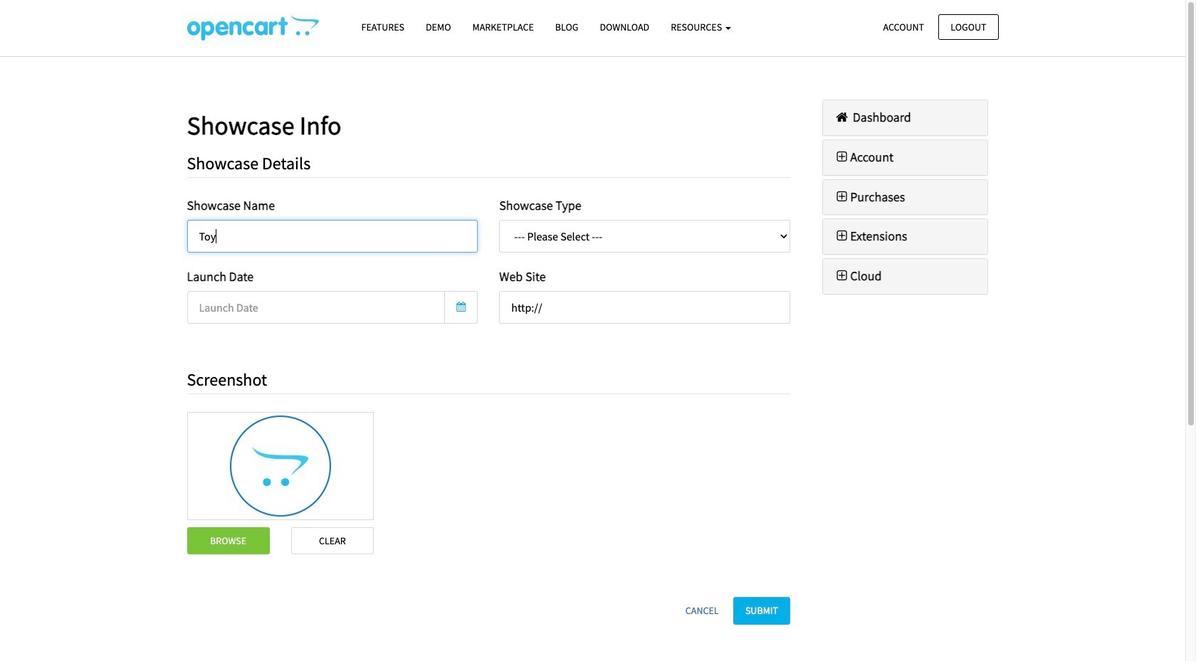 Task type: locate. For each thing, give the bounding box(es) containing it.
0 vertical spatial plus square o image
[[834, 191, 850, 203]]

plus square o image
[[834, 151, 850, 164], [834, 230, 850, 243]]

plus square o image
[[834, 191, 850, 203], [834, 270, 850, 283]]

1 plus square o image from the top
[[834, 151, 850, 164]]

1 vertical spatial plus square o image
[[834, 270, 850, 283]]

Launch Date text field
[[187, 291, 445, 324]]

calendar image
[[457, 302, 466, 312]]

1 vertical spatial plus square o image
[[834, 230, 850, 243]]

Project Web Site text field
[[499, 291, 791, 324]]

0 vertical spatial plus square o image
[[834, 151, 850, 164]]



Task type: vqa. For each thing, say whether or not it's contained in the screenshot.
Video Tutorials
no



Task type: describe. For each thing, give the bounding box(es) containing it.
2 plus square o image from the top
[[834, 230, 850, 243]]

Project Name text field
[[187, 220, 478, 253]]

1 plus square o image from the top
[[834, 191, 850, 203]]

home image
[[834, 111, 850, 124]]

2 plus square o image from the top
[[834, 270, 850, 283]]

opencart - showcase image
[[187, 15, 319, 41]]



